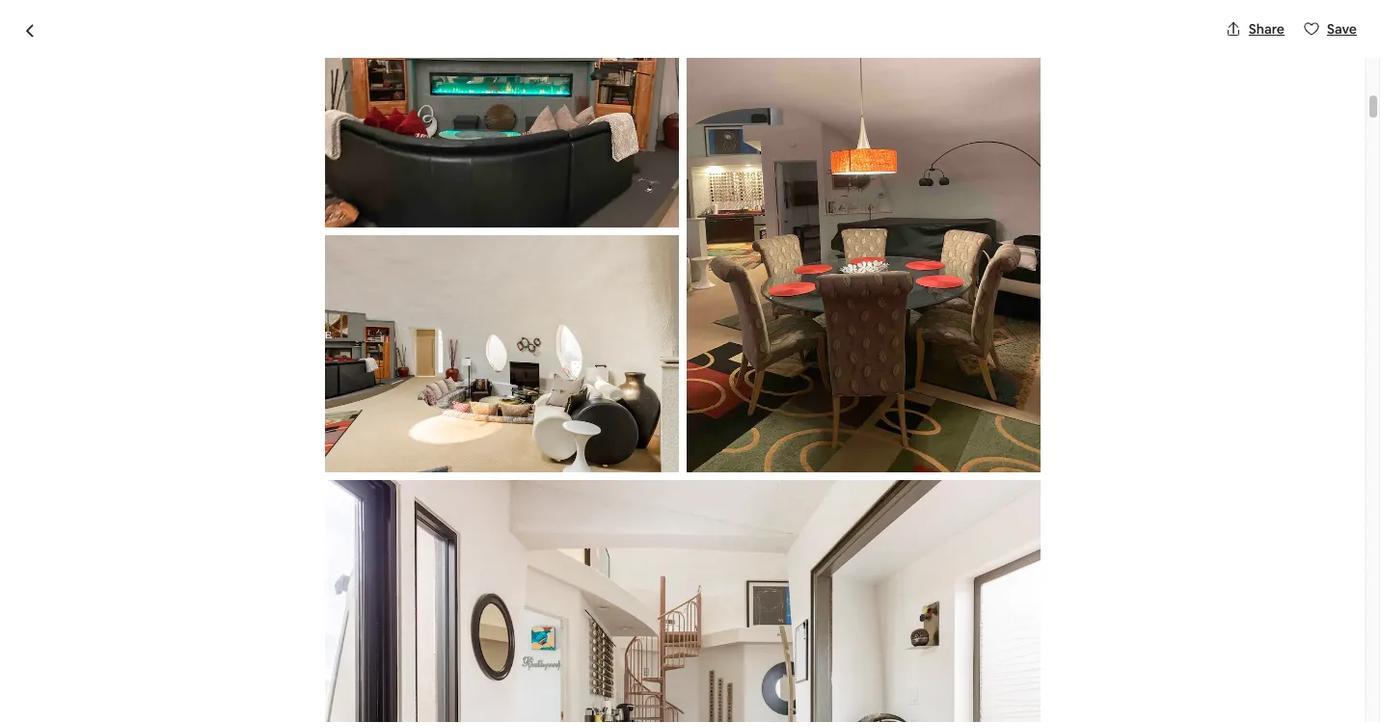 Task type: vqa. For each thing, say whether or not it's contained in the screenshot.
Save
yes



Task type: describe. For each thing, give the bounding box(es) containing it.
square
[[525, 541, 573, 561]]

courtyard
[[654, 587, 727, 607]]

stairs
[[370, 587, 408, 607]]

circle
[[188, 633, 228, 653]]

bbq,
[[730, 587, 764, 607]]

yet
[[1101, 468, 1121, 486]]

total
[[887, 242, 918, 260]]

dialog containing share
[[0, 0, 1380, 722]]

equal
[[440, 541, 479, 561]]

won't
[[990, 468, 1024, 486]]

workspace
[[284, 298, 364, 319]]

this
[[325, 517, 351, 538]]

room
[[217, 323, 250, 341]]

groundfloor
[[668, 564, 753, 584]]

before for $2,436
[[921, 242, 963, 260]]

yoga
[[266, 633, 301, 653]]

& up dine
[[510, 564, 521, 584]]

in down "largest" at the bottom left of the page
[[655, 541, 667, 561]]

sedona domes 5-star landmark extreme home image 3 image
[[691, 0, 953, 160]]

0 horizontal spatial or
[[289, 587, 304, 607]]

by
[[283, 189, 307, 216]]

home:
[[535, 517, 579, 538]]

you for you are the only guests in this local icon/extreme dome home: the two largest (32' diameter) & tallest (32' high) guest domes equal 2,500 square feet. relax in great room with fireplace, sunken sofas/tv, grand piano, library & board games, in the groundfloor ensuite guest room or up spiral stairs to the loft. dine at kitchenette or courtyard bbq, with fire pit to sit around & talk into the night while stargazing. watch sun rise or set at stone circle with yoga & meditation. tpt#21263314
[[143, 517, 169, 538]]

ensuite
[[143, 587, 194, 607]]

7
[[309, 222, 317, 242]]

free cancellation before february 4
[[204, 430, 461, 450]]

high)
[[305, 541, 341, 561]]

yourself
[[247, 389, 297, 406]]

great
[[670, 541, 711, 561]]

lockbox.
[[367, 389, 420, 406]]

4
[[452, 430, 461, 450]]

fire
[[177, 610, 200, 630]]

$2,436
[[887, 215, 954, 242]]

sedona domes 5-star landmark extreme home image 5 image
[[961, 0, 1223, 160]]

dine
[[494, 587, 526, 607]]

·
[[359, 222, 363, 242]]

in left this
[[310, 517, 322, 538]]

& up fireplace, on the bottom of page
[[216, 541, 227, 561]]

check yourself in with the lockbox.
[[204, 389, 420, 406]]

sofas/tv,
[[300, 564, 368, 584]]

largest
[[641, 517, 690, 538]]

1 horizontal spatial room
[[714, 541, 756, 561]]

you won't be charged yet
[[964, 468, 1121, 486]]

set
[[708, 610, 730, 630]]

well-
[[346, 323, 375, 341]]

check
[[204, 389, 244, 406]]

spiral
[[329, 587, 367, 607]]

2
[[366, 222, 375, 242]]

cancellation
[[240, 430, 328, 450]]

for
[[416, 323, 434, 341]]

2/9/2024 button
[[887, 283, 1198, 337]]

stone
[[143, 633, 184, 653]]

tallest
[[230, 541, 273, 561]]

in right yourself
[[300, 389, 311, 406]]

baths
[[378, 222, 418, 242]]

kitchenette
[[547, 587, 632, 607]]

dome
[[143, 189, 203, 216]]

fireplace,
[[177, 564, 243, 584]]

the down relax
[[640, 564, 664, 584]]

before for free
[[331, 430, 380, 450]]

the down "stairs"
[[393, 610, 417, 630]]

two
[[610, 517, 638, 538]]

guest
[[344, 541, 385, 561]]

around
[[265, 610, 316, 630]]

hosted
[[208, 189, 278, 216]]

piano,
[[416, 564, 459, 584]]

dome
[[490, 517, 531, 538]]

guest
[[198, 587, 241, 607]]

meditation.
[[319, 633, 399, 653]]

a
[[204, 323, 214, 341]]

2/9/2024
[[899, 308, 956, 325]]

with inside dedicated workspace a room with wifi that's well-suited for working.
[[253, 323, 280, 341]]

talk
[[333, 610, 359, 630]]

board
[[524, 564, 566, 584]]



Task type: locate. For each thing, give the bounding box(es) containing it.
(32' down guests
[[277, 541, 302, 561]]

domes
[[388, 541, 437, 561]]

dedicated
[[204, 298, 281, 319]]

with up stone
[[143, 610, 174, 630]]

charged
[[1047, 468, 1098, 486]]

&
[[216, 541, 227, 561], [510, 564, 521, 584], [319, 610, 330, 630], [305, 633, 315, 653]]

0 vertical spatial before
[[921, 242, 963, 260]]

1 vertical spatial you
[[143, 517, 169, 538]]

at right set in the bottom of the page
[[734, 610, 748, 630]]

are
[[172, 517, 195, 538]]

(32'
[[693, 517, 718, 538], [277, 541, 302, 561]]

the up night
[[430, 587, 454, 607]]

share
[[1249, 20, 1285, 38]]

up
[[308, 587, 326, 607]]

wifi
[[283, 323, 305, 341]]

in down relax
[[625, 564, 637, 584]]

front entry with shoe bench image
[[325, 480, 1040, 722], [325, 480, 1040, 722]]

0 horizontal spatial to
[[226, 610, 242, 630]]

reserve button
[[887, 406, 1198, 453]]

1 horizontal spatial you
[[964, 468, 987, 486]]

stargazing.
[[501, 610, 579, 630]]

the up feet.
[[583, 517, 607, 538]]

sun
[[632, 610, 658, 630]]

the
[[344, 389, 364, 406], [198, 517, 222, 538], [583, 517, 607, 538], [640, 564, 664, 584], [430, 587, 454, 607], [393, 610, 417, 630]]

tpt#21263314
[[403, 633, 506, 653]]

before down $2,436
[[921, 242, 963, 260]]

1 horizontal spatial at
[[734, 610, 748, 630]]

before inside $2,436 total before taxes
[[921, 242, 963, 260]]

rise
[[661, 610, 686, 630]]

0 vertical spatial to
[[411, 587, 427, 607]]

1 horizontal spatial or
[[635, 587, 650, 607]]

& left the talk
[[319, 610, 330, 630]]

sit
[[245, 610, 262, 630]]

you for you won't be charged yet
[[964, 468, 987, 486]]

that's
[[308, 323, 343, 341]]

you inside you are the only guests in this local icon/extreme dome home: the two largest (32' diameter) & tallest (32' high) guest domes equal 2,500 square feet. relax in great room with fireplace, sunken sofas/tv, grand piano, library & board games, in the groundfloor ensuite guest room or up spiral stairs to the loft. dine at kitchenette or courtyard bbq, with fire pit to sit around & talk into the night while stargazing. watch sun rise or set at stone circle with yoga & meditation. tpt#21263314
[[143, 517, 169, 538]]

listing image 4 image
[[325, 0, 679, 228], [325, 0, 679, 228]]

you
[[964, 468, 987, 486], [143, 517, 169, 538]]

1 horizontal spatial to
[[411, 587, 427, 607]]

suited
[[375, 323, 413, 341]]

at
[[530, 587, 544, 607], [734, 610, 748, 630]]

laura lee
[[312, 189, 407, 216]]

(32' up great
[[693, 517, 718, 538]]

1 vertical spatial to
[[226, 610, 242, 630]]

you left won't
[[964, 468, 987, 486]]

you left are
[[143, 517, 169, 538]]

0 horizontal spatial you
[[143, 517, 169, 538]]

dedicated workspace a room with wifi that's well-suited for working.
[[204, 298, 490, 341]]

1 vertical spatial at
[[734, 610, 748, 630]]

1 horizontal spatial (32'
[[693, 517, 718, 538]]

relax
[[614, 541, 651, 561]]

library
[[462, 564, 507, 584]]

share button
[[1218, 13, 1292, 45]]

you are the only guests in this local icon/extreme dome home: the two largest (32' diameter) & tallest (32' high) guest domes equal 2,500 square feet. relax in great room with fireplace, sunken sofas/tv, grand piano, library & board games, in the groundfloor ensuite guest room or up spiral stairs to the loft. dine at kitchenette or courtyard bbq, with fire pit to sit around & talk into the night while stargazing. watch sun rise or set at stone circle with yoga & meditation. tpt#21263314
[[143, 517, 767, 653]]

beds
[[321, 222, 356, 242]]

working.
[[437, 323, 490, 341]]

0 vertical spatial you
[[964, 468, 987, 486]]

dialog
[[0, 0, 1380, 722]]

diameter)
[[143, 541, 213, 561]]

to left sit in the left bottom of the page
[[226, 610, 242, 630]]

laura lee is a superhost. learn more about laura lee. image
[[719, 190, 773, 244], [719, 190, 773, 244]]

while
[[461, 610, 497, 630]]

1 horizontal spatial before
[[921, 242, 963, 260]]

the right are
[[198, 517, 222, 538]]

1 vertical spatial before
[[331, 430, 380, 450]]

in
[[300, 389, 311, 406], [310, 517, 322, 538], [655, 541, 667, 561], [625, 564, 637, 584]]

listing image 5 image
[[325, 235, 679, 472], [325, 235, 679, 472]]

with
[[253, 323, 280, 341], [314, 389, 341, 406], [143, 564, 174, 584], [143, 610, 174, 630], [232, 633, 263, 653]]

february
[[383, 430, 448, 450]]

2,500
[[483, 541, 522, 561]]

to down piano,
[[411, 587, 427, 607]]

feet.
[[577, 541, 610, 561]]

room up groundfloor
[[714, 541, 756, 561]]

watch
[[582, 610, 628, 630]]

reserve
[[1013, 419, 1072, 439]]

or left set in the bottom of the page
[[690, 610, 705, 630]]

$2,436 total before taxes
[[887, 215, 999, 260]]

with down sit in the left bottom of the page
[[232, 633, 263, 653]]

grand
[[371, 564, 413, 584]]

0 horizontal spatial room
[[244, 587, 286, 607]]

pit
[[204, 610, 223, 630]]

listing image 6 image
[[687, 0, 1040, 472], [687, 0, 1040, 472]]

0 vertical spatial room
[[714, 541, 756, 561]]

local
[[354, 517, 387, 538]]

0 vertical spatial at
[[530, 587, 544, 607]]

to
[[411, 587, 427, 607], [226, 610, 242, 630]]

dome hosted by laura lee 7 beds · 2 baths
[[143, 189, 418, 242]]

room down sunken
[[244, 587, 286, 607]]

only
[[226, 517, 255, 538]]

or up sun
[[635, 587, 650, 607]]

2 horizontal spatial or
[[690, 610, 705, 630]]

games,
[[570, 564, 621, 584]]

taxes
[[966, 242, 999, 260]]

sedona domes 5-star landmark extreme home image 1 image
[[143, 0, 683, 160]]

with up ensuite
[[143, 564, 174, 584]]

before
[[921, 242, 963, 260], [331, 430, 380, 450]]

before down lockbox.
[[331, 430, 380, 450]]

be
[[1027, 468, 1044, 486]]

0 horizontal spatial before
[[331, 430, 380, 450]]

free
[[204, 430, 236, 450]]

or
[[289, 587, 304, 607], [635, 587, 650, 607], [690, 610, 705, 630]]

night
[[421, 610, 457, 630]]

save button
[[1296, 13, 1365, 45]]

0 horizontal spatial (32'
[[277, 541, 302, 561]]

with left wifi
[[253, 323, 280, 341]]

at up stargazing.
[[530, 587, 544, 607]]

or left up
[[289, 587, 304, 607]]

into
[[362, 610, 390, 630]]

save
[[1327, 20, 1357, 38]]

with up free cancellation before february 4
[[314, 389, 341, 406]]

0 vertical spatial (32'
[[693, 517, 718, 538]]

icon/extreme
[[391, 517, 486, 538]]

loft.
[[458, 587, 490, 607]]

guests
[[259, 517, 306, 538]]

0 horizontal spatial at
[[530, 587, 544, 607]]

1 vertical spatial room
[[244, 587, 286, 607]]

1 vertical spatial (32'
[[277, 541, 302, 561]]

& right yoga
[[305, 633, 315, 653]]

the left lockbox.
[[344, 389, 364, 406]]



